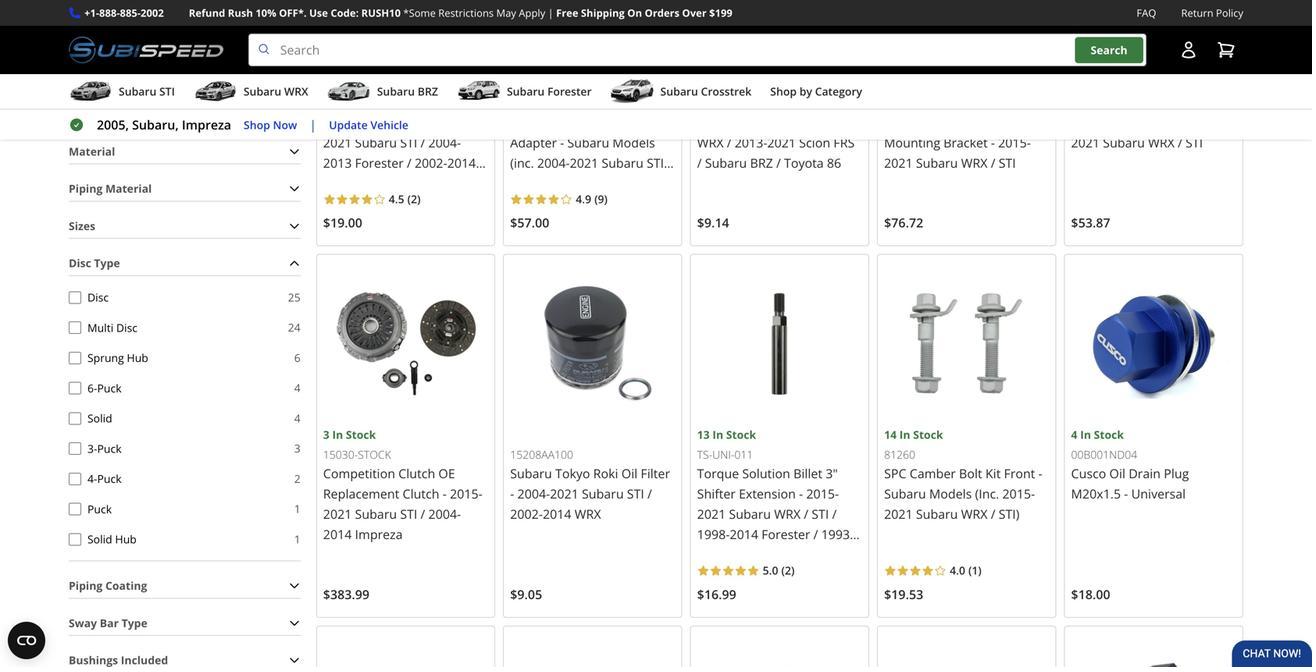 Task type: describe. For each thing, give the bounding box(es) containing it.
cusco oil drain plug m20x1.5 - universal image
[[1071, 261, 1236, 427]]

stock
[[358, 447, 391, 462]]

2014 inside 50 in stock 028001 grimmspeed turbo to downpipe gasket - 2015- 2021 subaru sti / 2004- 2013 forester / 2002-2014 impreza
[[447, 155, 476, 171]]

s
[[750, 567, 757, 584]]

3 50 from the left
[[884, 56, 897, 71]]

2014 down 1998-
[[697, 547, 726, 564]]

models inside 50 in stock 077046 grimmspeed stock downpipe to 3inch exhaust adapter - subaru models (inc. 2004-2021 subaru sti / 2002-2014 wrx)
[[613, 134, 655, 151]]

spc
[[884, 466, 906, 482]]

forester inside 13 in stock ts-uni-011 torque solution billet 3" shifter extension - 2015- 2021 subaru wrx / sti / 1998-2014 forester / 1993- 2014 impreza / 2013-2016 scion fr-s / 2013-2020 subaru brz / 2017-2019 toyota 86
[[762, 527, 810, 543]]

a subaru crosstrek thumbnail image image
[[610, 80, 654, 103]]

( right 4.0
[[968, 564, 972, 578]]

stock for grimmspeed turbo to downpipe gasket - 2015- 2021 subaru sti / 2004- 2013 forester / 2002-2014 impreza
[[352, 56, 382, 71]]

1 vertical spatial toyota
[[784, 155, 824, 171]]

hub for solid hub
[[115, 532, 137, 547]]

scion inside 13 in stock ts-uni-011 torque solution billet 3" shifter extension - 2015- 2021 subaru wrx / sti / 1998-2014 forester / 1993- 2014 impreza / 2013-2016 scion fr-s / 2013-2020 subaru brz / 2017-2019 toyota 86
[[697, 567, 728, 584]]

bolt
[[959, 466, 982, 482]]

piping coating button
[[69, 575, 301, 599]]

4.5
[[389, 192, 404, 207]]

2015- inside 50 in stock 028001 grimmspeed turbo to downpipe gasket - 2015- 2021 subaru sti / 2004- 2013 forester / 2002-2014 impreza
[[436, 114, 469, 131]]

Puck button
[[69, 503, 81, 516]]

2002- inside 50 in stock 028001 grimmspeed turbo to downpipe gasket - 2015- 2021 subaru sti / 2004- 2013 forester / 2002-2014 impreza
[[415, 155, 447, 171]]

shop now
[[244, 117, 297, 132]]

- inside hella horns with grimmspeed brotie mounting bracket  - 2015- 2021 subaru wrx / sti
[[991, 134, 995, 151]]

Sprung Hub button
[[69, 352, 81, 365]]

5.0
[[763, 564, 778, 578]]

restrictions
[[438, 6, 494, 20]]

downpipe inside 50 in stock 028001 grimmspeed turbo to downpipe gasket - 2015- 2021 subaru sti / 2004- 2013 forester / 2002-2014 impreza
[[323, 114, 383, 131]]

sti inside dropdown button
[[159, 84, 175, 99]]

14
[[884, 428, 897, 443]]

replacement
[[323, 486, 399, 503]]

) for 2002-
[[604, 192, 608, 207]]

grimmspeed turbo to downpipe gasket - 2015-2021 subaru sti / 2004-2013 forester / 2002-2014 impreza image
[[323, 0, 488, 55]]

rush10
[[361, 6, 401, 20]]

disc type
[[69, 256, 120, 271]]

stoptech stainless steel brake lines (front) - 2015- 2021 subaru wrx / sti
[[1071, 94, 1223, 151]]

stoptech stainless steel brake lines (front) - 2015-2021 subaru wrx / sti image
[[1071, 0, 1236, 55]]

- inside "15208aa100 subaru tokyo roki oil filter - 2004-2021 subaru sti / 2002-2014 wrx"
[[510, 486, 514, 503]]

refund rush 10% off*. use code: rush10 *some restrictions may apply | free shipping on orders over $199
[[189, 6, 732, 20]]

subaru up vehicle
[[377, 84, 415, 99]]

shifter
[[697, 486, 736, 503]]

subaru up wrx)
[[602, 155, 644, 171]]

mounting
[[884, 134, 940, 151]]

3 for 3 in stock 15030-stock competition clutch oe replacement clutch - 2015- 2021 subaru sti / 2004- 2014 impreza
[[323, 428, 329, 443]]

25
[[288, 290, 301, 305]]

wrx inside 14 in stock 81260 spc camber bolt kit front - subaru models (inc. 2015- 2021 subaru wrx / sti)
[[961, 506, 988, 523]]

a subaru wrx thumbnail image image
[[194, 80, 237, 103]]

4.9 ( 9 )
[[576, 192, 608, 207]]

(inc.
[[975, 486, 999, 503]]

steel
[[1183, 94, 1211, 110]]

to inside 50 in stock 077046 grimmspeed stock downpipe to 3inch exhaust adapter - subaru models (inc. 2004-2021 subaru sti / 2002-2014 wrx)
[[573, 114, 585, 131]]

subaru up shop now
[[244, 84, 281, 99]]

torque solution billet 3" shifter extension - 2015-2021 subaru wrx / sti / 1998-2014 forester / 1993-2014 impreza / 2013-2016 scion fr-s / 2013-2020 subaru brz / 2017-2019 toyota 86 image
[[697, 261, 862, 427]]

/ inside hella horns with grimmspeed brotie mounting bracket  - 2015- 2021 subaru wrx / sti
[[991, 155, 995, 171]]

stock for spc camber bolt kit front - subaru models (inc. 2015- 2021 subaru wrx / sti)
[[913, 428, 943, 443]]

- inside 14 in stock 81260 spc camber bolt kit front - subaru models (inc. 2015- 2021 subaru wrx / sti)
[[1038, 466, 1043, 482]]

subaru down 12
[[660, 84, 698, 99]]

subaru down camber at the right bottom of page
[[916, 506, 958, 523]]

subaru down spc
[[884, 486, 926, 503]]

shop for shop by category
[[770, 84, 797, 99]]

subaru down extension
[[729, 506, 771, 523]]

hella horns with grimmspeed brotie mounting bracket  - 2015- 2021 subaru wrx / sti
[[884, 94, 1031, 171]]

$9.14
[[697, 215, 729, 231]]

wrx inside 12 in stock 44022aa123 subaru / toyota oem donut gasket - 2015-2021 subaru wrx / 2013-2021 scion frs / subaru brz / toyota 86
[[697, 134, 724, 151]]

oe
[[438, 466, 455, 482]]

( for 2014
[[407, 192, 411, 207]]

in for competition clutch oe replacement clutch - 2015- 2021 subaru sti / 2004- 2014 impreza
[[332, 428, 343, 443]]

material inside dropdown button
[[105, 181, 152, 196]]

4.9
[[576, 192, 591, 207]]

+1-888-885-2002
[[84, 6, 164, 20]]

sprung
[[87, 351, 124, 366]]

3inch
[[588, 114, 620, 131]]

$18.00
[[1071, 586, 1110, 603]]

sti inside 3 in stock 15030-stock competition clutch oe replacement clutch - 2015- 2021 subaru sti / 2004- 2014 impreza
[[400, 506, 417, 523]]

- inside 50 in stock 028001 grimmspeed turbo to downpipe gasket - 2015- 2021 subaru sti / 2004- 2013 forester / 2002-2014 impreza
[[429, 114, 433, 131]]

search
[[1091, 42, 1128, 57]]

front
[[1004, 466, 1035, 482]]

subaru forester button
[[457, 77, 592, 109]]

horns
[[917, 94, 952, 110]]

$9.05
[[510, 586, 542, 603]]

stoptech
[[1071, 94, 1125, 110]]

4 for 6-puck
[[294, 381, 301, 396]]

forester inside dropdown button
[[547, 84, 592, 99]]

- inside 50 in stock 077046 grimmspeed stock downpipe to 3inch exhaust adapter - subaru models (inc. 2004-2021 subaru sti / 2002-2014 wrx)
[[560, 134, 564, 151]]

4 inside 4 in stock 00b001nd04 cusco oil drain plug m20x1.5 - universal
[[1071, 428, 1077, 443]]

2021 inside hella horns with grimmspeed brotie mounting bracket  - 2015- 2021 subaru wrx / sti
[[884, 155, 913, 171]]

3"
[[826, 466, 838, 482]]

impreza inside 50 in stock 028001 grimmspeed turbo to downpipe gasket - 2015- 2021 subaru sti / 2004- 2013 forester / 2002-2014 impreza
[[323, 175, 371, 192]]

2002
[[141, 6, 164, 20]]

camber
[[910, 466, 956, 482]]

in for cusco oil drain plug m20x1.5 - universal
[[1080, 428, 1091, 443]]

86 inside 12 in stock 44022aa123 subaru / toyota oem donut gasket - 2015-2021 subaru wrx / 2013-2021 scion frs / subaru brz / toyota 86
[[827, 155, 841, 171]]

brotie
[[963, 114, 999, 131]]

wrx inside 13 in stock ts-uni-011 torque solution billet 3" shifter extension - 2015- 2021 subaru wrx / sti / 1998-2014 forester / 1993- 2014 impreza / 2013-2016 scion fr-s / 2013-2020 subaru brz / 2017-2019 toyota 86
[[774, 506, 801, 523]]

2005, subaru, impreza
[[97, 116, 231, 133]]

2 for 2021
[[785, 564, 791, 578]]

2021 inside stoptech stainless steel brake lines (front) - 2015- 2021 subaru wrx / sti
[[1071, 134, 1100, 151]]

2021 inside 50 in stock 028001 grimmspeed turbo to downpipe gasket - 2015- 2021 subaru sti / 2004- 2013 forester / 2002-2014 impreza
[[323, 134, 352, 151]]

2014 inside 50 in stock 077046 grimmspeed stock downpipe to 3inch exhaust adapter - subaru models (inc. 2004-2021 subaru sti / 2002-2014 wrx)
[[543, 175, 571, 192]]

puck right puck button
[[87, 502, 112, 517]]

2015- inside hella horns with grimmspeed brotie mounting bracket  - 2015- 2021 subaru wrx / sti
[[998, 134, 1031, 151]]

2017-
[[776, 587, 809, 604]]

subaru inside 3 in stock 15030-stock competition clutch oe replacement clutch - 2015- 2021 subaru sti / 2004- 2014 impreza
[[355, 506, 397, 523]]

in for spc camber bolt kit front - subaru models (inc. 2015- 2021 subaru wrx / sti)
[[900, 428, 910, 443]]

subaru inside hella horns with grimmspeed brotie mounting bracket  - 2015- 2021 subaru wrx / sti
[[916, 155, 958, 171]]

grimmspeed turbo heat shield v2 ceramic coated - 2015-2021 subaru sti / 2004-2008 forester / 2002-2014 impreza image
[[1071, 633, 1236, 668]]

over
[[682, 6, 707, 20]]

2016
[[820, 547, 849, 564]]

frs
[[834, 134, 855, 151]]

2002- inside 50 in stock 077046 grimmspeed stock downpipe to 3inch exhaust adapter - subaru models (inc. 2004-2021 subaru sti / 2002-2014 wrx)
[[510, 175, 543, 192]]

13 in stock ts-uni-011 torque solution billet 3" shifter extension - 2015- 2021 subaru wrx / sti / 1998-2014 forester / 1993- 2014 impreza / 2013-2016 scion fr-s / 2013-2020 subaru brz / 2017-2019 toyota 86
[[697, 428, 854, 625]]

bar
[[100, 616, 119, 631]]

in up hella
[[900, 56, 910, 71]]

turbo
[[403, 94, 438, 110]]

2015- inside 3 in stock 15030-stock competition clutch oe replacement clutch - 2015- 2021 subaru sti / 2004- 2014 impreza
[[450, 486, 483, 503]]

subaru inside dropdown button
[[507, 84, 545, 99]]

011
[[734, 447, 753, 462]]

- inside 3 in stock 15030-stock competition clutch oe replacement clutch - 2015- 2021 subaru sti / 2004- 2014 impreza
[[443, 486, 447, 503]]

50 in stock 028001 grimmspeed turbo to downpipe gasket - 2015- 2021 subaru sti / 2004- 2013 forester / 2002-2014 impreza
[[323, 56, 476, 192]]

/ inside 14 in stock 81260 spc camber bolt kit front - subaru models (inc. 2015- 2021 subaru wrx / sti)
[[991, 506, 995, 523]]

multi disc
[[87, 320, 137, 335]]

free
[[556, 6, 578, 20]]

solid for solid hub
[[87, 532, 112, 547]]

roki
[[593, 466, 618, 482]]

type inside disc type dropdown button
[[94, 256, 120, 271]]

2004- inside 3 in stock 15030-stock competition clutch oe replacement clutch - 2015- 2021 subaru sti / 2004- 2014 impreza
[[428, 506, 461, 523]]

stainless
[[1128, 94, 1180, 110]]

3 for 3
[[294, 441, 301, 456]]

2 vertical spatial 2013-
[[768, 567, 800, 584]]

2014 up fr-
[[730, 527, 758, 543]]

2015- inside 13 in stock ts-uni-011 torque solution billet 3" shifter extension - 2015- 2021 subaru wrx / sti / 1998-2014 forester / 1993- 2014 impreza / 2013-2016 scion fr-s / 2013-2020 subaru brz / 2017-2019 toyota 86
[[806, 486, 839, 503]]

scion inside 12 in stock 44022aa123 subaru / toyota oem donut gasket - 2015-2021 subaru wrx / 2013-2021 scion frs / subaru brz / toyota 86
[[799, 134, 830, 151]]

hub for sprung hub
[[127, 351, 148, 366]]

2015- inside 12 in stock 44022aa123 subaru / toyota oem donut gasket - 2015-2021 subaru wrx / 2013-2021 scion frs / subaru brz / toyota 86
[[748, 114, 780, 131]]

piping for piping coating
[[69, 579, 103, 594]]

1993-
[[821, 527, 854, 543]]

/ inside stoptech stainless steel brake lines (front) - 2015- 2021 subaru wrx / sti
[[1178, 134, 1182, 151]]

subaru sti
[[119, 84, 175, 99]]

888-
[[99, 6, 120, 20]]

sti inside hella horns with grimmspeed brotie mounting bracket  - 2015- 2021 subaru wrx / sti
[[999, 155, 1016, 171]]

2021 inside 3 in stock 15030-stock competition clutch oe replacement clutch - 2015- 2021 subaru sti / 2004- 2014 impreza
[[323, 506, 352, 523]]

6-
[[87, 381, 97, 396]]

00b001nd04
[[1071, 447, 1137, 462]]

/ inside 50 in stock 077046 grimmspeed stock downpipe to 3inch exhaust adapter - subaru models (inc. 2004-2021 subaru sti / 2002-2014 wrx)
[[667, 155, 672, 171]]

Disc button
[[69, 292, 81, 304]]

grimmspeed stock downpipe to 3inch exhaust adapter - subaru models (inc. 2004-2021 subaru sti / 2002-2014 wrx) image
[[510, 0, 675, 55]]

2 vertical spatial disc
[[116, 320, 137, 335]]

brz inside subaru brz dropdown button
[[418, 84, 438, 99]]

2021 inside 14 in stock 81260 spc camber bolt kit front - subaru models (inc. 2015- 2021 subaru wrx / sti)
[[884, 506, 913, 523]]

(front)
[[1142, 114, 1180, 131]]

2021 inside 50 in stock 077046 grimmspeed stock downpipe to 3inch exhaust adapter - subaru models (inc. 2004-2021 subaru sti / 2002-2014 wrx)
[[570, 155, 598, 171]]

50 in stock 077046 grimmspeed stock downpipe to 3inch exhaust adapter - subaru models (inc. 2004-2021 subaru sti / 2002-2014 wrx)
[[510, 56, 672, 192]]

2014 inside 3 in stock 15030-stock competition clutch oe replacement clutch - 2015- 2021 subaru sti / 2004- 2014 impreza
[[323, 527, 352, 543]]

3-Puck button
[[69, 443, 81, 455]]

2015- inside 14 in stock 81260 spc camber bolt kit front - subaru models (inc. 2015- 2021 subaru wrx / sti)
[[1002, 486, 1035, 503]]

3 in stock 15030-stock competition clutch oe replacement clutch - 2015- 2021 subaru sti / 2004- 2014 impreza
[[323, 428, 483, 543]]

return policy link
[[1181, 5, 1243, 21]]

subaru up $9.14
[[705, 155, 747, 171]]

0 horizontal spatial 2
[[294, 472, 301, 486]]

1 for solid hub
[[294, 532, 301, 547]]

wrx inside stoptech stainless steel brake lines (front) - 2015- 2021 subaru wrx / sti
[[1148, 134, 1175, 151]]

multi
[[87, 320, 113, 335]]

- inside 12 in stock 44022aa123 subaru / toyota oem donut gasket - 2015-2021 subaru wrx / 2013-2021 scion frs / subaru brz / toyota 86
[[740, 114, 744, 131]]

solid hub
[[87, 532, 137, 547]]

refund
[[189, 6, 225, 20]]

3-
[[87, 441, 97, 456]]

50 in stock
[[884, 56, 943, 71]]

in for subaru / toyota oem donut gasket - 2015-2021 subaru wrx / 2013-2021 scion frs / subaru brz / toyota 86
[[713, 56, 723, 71]]

/ inside 3 in stock 15030-stock competition clutch oe replacement clutch - 2015- 2021 subaru sti / 2004- 2014 impreza
[[421, 506, 425, 523]]

impreza down a subaru wrx thumbnail image
[[182, 116, 231, 133]]

in for torque solution billet 3" shifter extension - 2015- 2021 subaru wrx / sti / 1998-2014 forester / 1993- 2014 impreza / 2013-2016 scion fr-s / 2013-2020 subaru brz / 2017-2019 toyota 86
[[713, 428, 723, 443]]

stock up 3inch
[[590, 94, 621, 110]]

2021 inside "15208aa100 subaru tokyo roki oil filter - 2004-2021 subaru sti / 2002-2014 wrx"
[[550, 486, 579, 503]]

15030-
[[323, 447, 358, 462]]

oil inside "15208aa100 subaru tokyo roki oil filter - 2004-2021 subaru sti / 2002-2014 wrx"
[[622, 466, 638, 482]]

type inside "sway bar type" dropdown button
[[122, 616, 147, 631]]

brz inside 13 in stock ts-uni-011 torque solution billet 3" shifter extension - 2015- 2021 subaru wrx / sti / 1998-2014 forester / 1993- 2014 impreza / 2013-2016 scion fr-s / 2013-2020 subaru brz / 2017-2019 toyota 86
[[742, 587, 765, 604]]

subaru wrx
[[244, 84, 308, 99]]

to inside 50 in stock 028001 grimmspeed turbo to downpipe gasket - 2015- 2021 subaru sti / 2004- 2013 forester / 2002-2014 impreza
[[441, 94, 453, 110]]

4-
[[87, 472, 97, 487]]

orders
[[645, 6, 680, 20]]

subaru / toyota oem donut  gasket - 2015-2021 subaru wrx / 2013-2021 scion frs / subaru brz / toyota 86 image
[[697, 0, 862, 55]]

subaru down 15208aa100
[[510, 466, 552, 482]]

) right 4.0
[[978, 564, 982, 578]]

ts-
[[697, 447, 712, 462]]

by
[[800, 84, 812, 99]]

button image
[[1179, 41, 1198, 59]]

shop by category button
[[770, 77, 862, 109]]

update vehicle button
[[329, 116, 408, 134]]



Task type: locate. For each thing, give the bounding box(es) containing it.
disc for disc
[[87, 290, 109, 305]]

- down steel
[[1184, 114, 1188, 131]]

shop left now
[[244, 117, 270, 132]]

2002-
[[415, 155, 447, 171], [510, 175, 543, 192], [510, 506, 543, 523]]

0 vertical spatial models
[[613, 134, 655, 151]]

brz
[[418, 84, 438, 99], [750, 155, 773, 171], [742, 587, 765, 604]]

(inc.
[[510, 155, 534, 171]]

material button
[[69, 140, 301, 164]]

0 vertical spatial forester
[[547, 84, 592, 99]]

1 vertical spatial 86
[[740, 608, 754, 625]]

2004- down 15208aa100
[[517, 486, 550, 503]]

2 gasket from the left
[[697, 114, 737, 131]]

2002- up 4.5 ( 2 )
[[415, 155, 447, 171]]

44022aa123
[[697, 76, 760, 90]]

50 for grimmspeed stock downpipe to 3inch exhaust adapter - subaru models (inc. 2004-2021 subaru sti / 2002-2014 wrx)
[[510, 56, 523, 71]]

0 vertical spatial scion
[[799, 134, 830, 151]]

subaru inside dropdown button
[[119, 84, 156, 99]]

clutch left oe at the left of the page
[[398, 466, 435, 482]]

in up 15030-
[[332, 428, 343, 443]]

$383.99
[[323, 586, 369, 603]]

1 vertical spatial clutch
[[403, 486, 439, 503]]

+1-888-885-2002 link
[[84, 5, 164, 21]]

0 vertical spatial 2
[[411, 192, 417, 207]]

spc camber bolt kit front - subaru models (inc. 2015-2021 subaru wrx / sti) image
[[884, 261, 1049, 427]]

puck down sprung
[[97, 381, 122, 396]]

2 vertical spatial 4
[[1071, 428, 1077, 443]]

0 vertical spatial toyota
[[750, 94, 790, 110]]

hella horns with grimmspeed brotie mounting bracket  - 2015-2021 subaru wrx / sti image
[[884, 0, 1049, 55]]

disc for disc type
[[69, 256, 91, 271]]

/
[[742, 94, 747, 110], [421, 134, 425, 151], [727, 134, 731, 151], [1178, 134, 1182, 151], [407, 155, 411, 171], [667, 155, 672, 171], [991, 155, 995, 171], [697, 155, 702, 171], [776, 155, 781, 171], [647, 486, 652, 503], [421, 506, 425, 523], [991, 506, 995, 523], [804, 506, 808, 523], [832, 506, 837, 523], [814, 527, 818, 543], [780, 547, 784, 564], [760, 567, 764, 584], [769, 587, 773, 604]]

with
[[956, 94, 981, 110]]

stock inside 13 in stock ts-uni-011 torque solution billet 3" shifter extension - 2015- 2021 subaru wrx / sti / 1998-2014 forester / 1993- 2014 impreza / 2013-2016 scion fr-s / 2013-2020 subaru brz / 2017-2019 toyota 86
[[726, 428, 756, 443]]

50 inside 50 in stock 077046 grimmspeed stock downpipe to 3inch exhaust adapter - subaru models (inc. 2004-2021 subaru sti / 2002-2014 wrx)
[[510, 56, 523, 71]]

2 horizontal spatial 2
[[785, 564, 791, 578]]

1 vertical spatial 4
[[294, 411, 301, 426]]

2 grimmspeed from the left
[[510, 94, 587, 110]]

86 inside 13 in stock ts-uni-011 torque solution billet 3" shifter extension - 2015- 2021 subaru wrx / sti / 1998-2014 forester / 1993- 2014 impreza / 2013-2016 scion fr-s / 2013-2020 subaru brz / 2017-2019 toyota 86
[[740, 608, 754, 625]]

1 vertical spatial 2
[[294, 472, 301, 486]]

( right 4.9 at the top left of page
[[594, 192, 598, 207]]

3 inside 3 in stock 15030-stock competition clutch oe replacement clutch - 2015- 2021 subaru sti / 2004- 2014 impreza
[[323, 428, 329, 443]]

vehicle
[[371, 117, 408, 132]]

clutch
[[398, 466, 435, 482], [403, 486, 439, 503]]

0 horizontal spatial type
[[94, 256, 120, 271]]

$76.72
[[884, 215, 923, 231]]

exhaust
[[623, 114, 669, 131]]

2004- down oe at the left of the page
[[428, 506, 461, 523]]

material inside dropdown button
[[69, 144, 115, 159]]

1 horizontal spatial 2
[[411, 192, 417, 207]]

0 vertical spatial shop
[[770, 84, 797, 99]]

2004- down adapter
[[537, 155, 570, 171]]

to right turbo
[[441, 94, 453, 110]]

86 down frs
[[827, 155, 841, 171]]

0 vertical spatial 1
[[294, 502, 301, 517]]

1 grimmspeed from the left
[[323, 94, 400, 110]]

0 vertical spatial piping
[[69, 181, 103, 196]]

subaru down fr-
[[697, 587, 739, 604]]

2002- inside "15208aa100 subaru tokyo roki oil filter - 2004-2021 subaru sti / 2002-2014 wrx"
[[510, 506, 543, 523]]

0 horizontal spatial 50
[[323, 56, 336, 71]]

subaru down 3inch
[[567, 134, 609, 151]]

(
[[407, 192, 411, 207], [594, 192, 598, 207], [781, 564, 785, 578], [968, 564, 972, 578]]

1 horizontal spatial |
[[548, 6, 554, 20]]

0 vertical spatial hub
[[127, 351, 148, 366]]

2015- down turbo
[[436, 114, 469, 131]]

gasket down turbo
[[386, 114, 426, 131]]

to
[[441, 94, 453, 110], [573, 114, 585, 131]]

puck for 6-
[[97, 381, 122, 396]]

stock up 44022aa123
[[726, 56, 756, 71]]

1 horizontal spatial gasket
[[697, 114, 737, 131]]

028001
[[323, 76, 361, 90]]

1 horizontal spatial downpipe
[[510, 114, 570, 131]]

subaru down 'update vehicle' button on the left top of page
[[355, 134, 397, 151]]

50 for grimmspeed turbo to downpipe gasket - 2015- 2021 subaru sti / 2004- 2013 forester / 2002-2014 impreza
[[323, 56, 336, 71]]

a subaru brz thumbnail image image
[[327, 80, 371, 103]]

grimmspeed inside 50 in stock 077046 grimmspeed stock downpipe to 3inch exhaust adapter - subaru models (inc. 2004-2021 subaru sti / 2002-2014 wrx)
[[510, 94, 587, 110]]

brz inside 12 in stock 44022aa123 subaru / toyota oem donut gasket - 2015-2021 subaru wrx / 2013-2021 scion frs / subaru brz / toyota 86
[[750, 155, 773, 171]]

| left free
[[548, 6, 554, 20]]

subaru sti button
[[69, 77, 175, 109]]

2021 inside 13 in stock ts-uni-011 torque solution billet 3" shifter extension - 2015- 2021 subaru wrx / sti / 1998-2014 forester / 1993- 2014 impreza / 2013-2016 scion fr-s / 2013-2020 subaru brz / 2017-2019 toyota 86
[[697, 506, 726, 523]]

0 horizontal spatial |
[[310, 116, 316, 133]]

policy
[[1216, 6, 1243, 20]]

1 horizontal spatial oil
[[1109, 466, 1125, 482]]

forester up 3inch
[[547, 84, 592, 99]]

impreza inside 3 in stock 15030-stock competition clutch oe replacement clutch - 2015- 2021 subaru sti / 2004- 2014 impreza
[[355, 527, 403, 543]]

grimmspeed down 077046
[[510, 94, 587, 110]]

wrx inside hella horns with grimmspeed brotie mounting bracket  - 2015- 2021 subaru wrx / sti
[[961, 155, 988, 171]]

on
[[627, 6, 642, 20]]

Solid Hub button
[[69, 534, 81, 546]]

puck up 4-puck
[[97, 441, 122, 456]]

) left the 2020
[[791, 564, 795, 578]]

downpipe down a subaru brz thumbnail image
[[323, 114, 383, 131]]

0 horizontal spatial 86
[[740, 608, 754, 625]]

- inside stoptech stainless steel brake lines (front) - 2015- 2021 subaru wrx / sti
[[1184, 114, 1188, 131]]

puck for 4-
[[97, 472, 122, 487]]

in inside 14 in stock 81260 spc camber bolt kit front - subaru models (inc. 2015- 2021 subaru wrx / sti)
[[900, 428, 910, 443]]

type down the sizes
[[94, 256, 120, 271]]

wrx down subaru crosstrek in the top right of the page
[[697, 134, 724, 151]]

1 vertical spatial models
[[929, 486, 972, 503]]

toyota left oem
[[750, 94, 790, 110]]

1 horizontal spatial forester
[[547, 84, 592, 99]]

impreza down 2013
[[323, 175, 371, 192]]

0 horizontal spatial gasket
[[386, 114, 426, 131]]

subaru crosstrek
[[660, 84, 752, 99]]

2014 left (inc.
[[447, 155, 476, 171]]

open widget image
[[8, 622, 45, 660]]

Solid button
[[69, 413, 81, 425]]

stock for competition clutch oe replacement clutch - 2015- 2021 subaru sti / 2004- 2014 impreza
[[346, 428, 376, 443]]

donut
[[824, 94, 860, 110]]

oil inside 4 in stock 00b001nd04 cusco oil drain plug m20x1.5 - universal
[[1109, 466, 1125, 482]]

2004-
[[428, 134, 461, 151], [537, 155, 570, 171], [517, 486, 550, 503], [428, 506, 461, 523]]

1 vertical spatial 2013-
[[788, 547, 820, 564]]

1 vertical spatial hub
[[115, 532, 137, 547]]

piping inside dropdown button
[[69, 181, 103, 196]]

1 vertical spatial brz
[[750, 155, 773, 171]]

coating
[[105, 579, 147, 594]]

15208aa100 subaru tokyo roki oil filter - 2004-2021 subaru sti / 2002-2014 wrx
[[510, 447, 670, 523]]

wrx inside "15208aa100 subaru tokyo roki oil filter - 2004-2021 subaru sti / 2002-2014 wrx"
[[575, 506, 601, 523]]

piping
[[69, 181, 103, 196], [69, 579, 103, 594]]

2004- inside 50 in stock 028001 grimmspeed turbo to downpipe gasket - 2015- 2021 subaru sti / 2004- 2013 forester / 2002-2014 impreza
[[428, 134, 461, 151]]

1 horizontal spatial shop
[[770, 84, 797, 99]]

downpipe inside 50 in stock 077046 grimmspeed stock downpipe to 3inch exhaust adapter - subaru models (inc. 2004-2021 subaru sti / 2002-2014 wrx)
[[510, 114, 570, 131]]

2 vertical spatial 1
[[972, 564, 978, 578]]

forester inside 50 in stock 028001 grimmspeed turbo to downpipe gasket - 2015- 2021 subaru sti / 2004- 2013 forester / 2002-2014 impreza
[[355, 155, 404, 171]]

to left 3inch
[[573, 114, 585, 131]]

9
[[598, 192, 604, 207]]

competition
[[323, 466, 395, 482]]

( right 4.5
[[407, 192, 411, 207]]

10%
[[256, 6, 276, 20]]

4 for solid
[[294, 411, 301, 426]]

0 horizontal spatial grimmspeed
[[323, 94, 400, 110]]

shop inside dropdown button
[[770, 84, 797, 99]]

bracket
[[944, 134, 988, 151]]

impreza
[[182, 116, 231, 133], [323, 175, 371, 192], [355, 527, 403, 543], [729, 547, 777, 564]]

stock up 011
[[726, 428, 756, 443]]

subaru down the donut
[[812, 114, 854, 131]]

50 up 077046
[[510, 56, 523, 71]]

6-Puck button
[[69, 382, 81, 395]]

grimmspeed inside 50 in stock 028001 grimmspeed turbo to downpipe gasket - 2015- 2021 subaru sti / 2004- 2013 forester / 2002-2014 impreza
[[323, 94, 400, 110]]

subaru down lines
[[1103, 134, 1145, 151]]

- down oe at the left of the page
[[443, 486, 447, 503]]

2015- down 3"
[[806, 486, 839, 503]]

piping up the sizes
[[69, 181, 103, 196]]

0 horizontal spatial shop
[[244, 117, 270, 132]]

Multi Disc button
[[69, 322, 81, 334]]

subaru up subaru, in the left top of the page
[[119, 84, 156, 99]]

0 horizontal spatial to
[[441, 94, 453, 110]]

1 vertical spatial 2002-
[[510, 175, 543, 192]]

2014 down replacement
[[323, 527, 352, 543]]

1 vertical spatial type
[[122, 616, 147, 631]]

gasket down the crosstrek
[[697, 114, 737, 131]]

in up 077046
[[526, 56, 536, 71]]

stock up 028001
[[352, 56, 382, 71]]

shop
[[770, 84, 797, 99], [244, 117, 270, 132]]

1 vertical spatial to
[[573, 114, 585, 131]]

return
[[1181, 6, 1213, 20]]

stock inside 4 in stock 00b001nd04 cusco oil drain plug m20x1.5 - universal
[[1094, 428, 1124, 443]]

disc
[[69, 256, 91, 271], [87, 290, 109, 305], [116, 320, 137, 335]]

downpipe up adapter
[[510, 114, 570, 131]]

0 vertical spatial 2002-
[[415, 155, 447, 171]]

wrx down tokyo
[[575, 506, 601, 523]]

apply
[[519, 6, 545, 20]]

2004- inside 50 in stock 077046 grimmspeed stock downpipe to 3inch exhaust adapter - subaru models (inc. 2004-2021 subaru sti / 2002-2014 wrx)
[[537, 155, 570, 171]]

puck for 3-
[[97, 441, 122, 456]]

2015- down steel
[[1191, 114, 1223, 131]]

stock inside 50 in stock 028001 grimmspeed turbo to downpipe gasket - 2015- 2021 subaru sti / 2004- 2013 forester / 2002-2014 impreza
[[352, 56, 382, 71]]

subaru down replacement
[[355, 506, 397, 523]]

- inside 13 in stock ts-uni-011 torque solution billet 3" shifter extension - 2015- 2021 subaru wrx / sti / 1998-2014 forester / 1993- 2014 impreza / 2013-2016 scion fr-s / 2013-2020 subaru brz / 2017-2019 toyota 86
[[799, 486, 803, 503]]

sti inside 50 in stock 077046 grimmspeed stock downpipe to 3inch exhaust adapter - subaru models (inc. 2004-2021 subaru sti / 2002-2014 wrx)
[[647, 155, 664, 171]]

1 horizontal spatial 50
[[510, 56, 523, 71]]

update vehicle
[[329, 117, 408, 132]]

1 vertical spatial forester
[[355, 155, 404, 171]]

hub
[[127, 351, 148, 366], [115, 532, 137, 547]]

2 downpipe from the left
[[510, 114, 570, 131]]

1 horizontal spatial 3
[[323, 428, 329, 443]]

2 solid from the top
[[87, 532, 112, 547]]

clutch down oe at the left of the page
[[403, 486, 439, 503]]

0 vertical spatial 4
[[294, 381, 301, 396]]

3 up 15030-
[[323, 428, 329, 443]]

( for 2002-
[[594, 192, 598, 207]]

solid right solid hub 'button'
[[87, 532, 112, 547]]

solution
[[742, 466, 790, 482]]

0 vertical spatial type
[[94, 256, 120, 271]]

0 vertical spatial |
[[548, 6, 554, 20]]

models down camber at the right bottom of page
[[929, 486, 972, 503]]

disc right multi
[[116, 320, 137, 335]]

2 right the 5.0
[[785, 564, 791, 578]]

subaru crosstrek button
[[610, 77, 752, 109]]

wrx inside dropdown button
[[284, 84, 308, 99]]

stock inside 14 in stock 81260 spc camber bolt kit front - subaru models (inc. 2015- 2021 subaru wrx / sti)
[[913, 428, 943, 443]]

2 vertical spatial toyota
[[697, 608, 737, 625]]

$199
[[709, 6, 732, 20]]

6-puck
[[87, 381, 122, 396]]

) for 1998-
[[791, 564, 795, 578]]

2 vertical spatial 2002-
[[510, 506, 543, 523]]

$16.99
[[697, 586, 736, 603]]

billet
[[794, 466, 823, 482]]

shop by category
[[770, 84, 862, 99]]

hub right sprung
[[127, 351, 148, 366]]

impreza inside 13 in stock ts-uni-011 torque solution billet 3" shifter extension - 2015- 2021 subaru wrx / sti / 1998-2014 forester / 1993- 2014 impreza / 2013-2016 scion fr-s / 2013-2020 subaru brz / 2017-2019 toyota 86
[[729, 547, 777, 564]]

wrx down extension
[[774, 506, 801, 523]]

2015- down oe at the left of the page
[[450, 486, 483, 503]]

2013- inside 12 in stock 44022aa123 subaru / toyota oem donut gasket - 2015-2021 subaru wrx / 2013-2021 scion frs / subaru brz / toyota 86
[[735, 134, 767, 151]]

shop left by
[[770, 84, 797, 99]]

( for 1998-
[[781, 564, 785, 578]]

- right m20x1.5
[[1124, 486, 1128, 503]]

81260
[[884, 447, 915, 462]]

- inside 4 in stock 00b001nd04 cusco oil drain plug m20x1.5 - universal
[[1124, 486, 1128, 503]]

1 solid from the top
[[87, 411, 112, 426]]

stock up 'horns' at the top of page
[[913, 56, 943, 71]]

0 horizontal spatial scion
[[697, 567, 728, 584]]

forester up 5.0 ( 2 )
[[762, 527, 810, 543]]

stock up 00b001nd04 at the right of the page
[[1094, 428, 1124, 443]]

oil
[[622, 466, 638, 482], [1109, 466, 1125, 482]]

1 vertical spatial shop
[[244, 117, 270, 132]]

- down 15208aa100
[[510, 486, 514, 503]]

grimmspeed for downpipe
[[323, 94, 400, 110]]

0 vertical spatial to
[[441, 94, 453, 110]]

2 vertical spatial brz
[[742, 587, 765, 604]]

1 gasket from the left
[[386, 114, 426, 131]]

hella
[[884, 94, 914, 110]]

1 horizontal spatial type
[[122, 616, 147, 631]]

stock for torque solution billet 3" shifter extension - 2015- 2021 subaru wrx / sti / 1998-2014 forester / 1993- 2014 impreza / 2013-2016 scion fr-s / 2013-2020 subaru brz / 2017-2019 toyota 86
[[726, 428, 756, 443]]

in for grimmspeed stock downpipe to 3inch exhaust adapter - subaru models (inc. 2004-2021 subaru sti / 2002-2014 wrx)
[[526, 56, 536, 71]]

1 horizontal spatial 86
[[827, 155, 841, 171]]

1 50 from the left
[[323, 56, 336, 71]]

hub up coating
[[115, 532, 137, 547]]

in right 12
[[713, 56, 723, 71]]

2013- up the 2020
[[788, 547, 820, 564]]

2 oil from the left
[[1109, 466, 1125, 482]]

0 horizontal spatial oil
[[622, 466, 638, 482]]

in for grimmspeed turbo to downpipe gasket - 2015- 2021 subaru sti / 2004- 2013 forester / 2002-2014 impreza
[[339, 56, 349, 71]]

14 in stock 81260 spc camber bolt kit front - subaru models (inc. 2015- 2021 subaru wrx / sti)
[[884, 428, 1043, 523]]

subaru down mounting
[[916, 155, 958, 171]]

shop for shop now
[[244, 117, 270, 132]]

1 vertical spatial |
[[310, 116, 316, 133]]

$57.00
[[510, 215, 549, 231]]

|
[[548, 6, 554, 20], [310, 116, 316, 133]]

1 horizontal spatial to
[[573, 114, 585, 131]]

sti inside stoptech stainless steel brake lines (front) - 2015- 2021 subaru wrx / sti
[[1186, 134, 1203, 151]]

2014 down tokyo
[[543, 506, 571, 523]]

- right adapter
[[560, 134, 564, 151]]

1 vertical spatial solid
[[87, 532, 112, 547]]

2004- down turbo
[[428, 134, 461, 151]]

disc type button
[[69, 252, 301, 276]]

solid for solid
[[87, 411, 112, 426]]

2013
[[323, 155, 352, 171]]

0 horizontal spatial forester
[[355, 155, 404, 171]]

) for 2014
[[417, 192, 421, 207]]

models
[[613, 134, 655, 151], [929, 486, 972, 503]]

0 vertical spatial solid
[[87, 411, 112, 426]]

piping up sway in the left of the page
[[69, 579, 103, 594]]

1 horizontal spatial scion
[[799, 134, 830, 151]]

1 horizontal spatial models
[[929, 486, 972, 503]]

a subaru forester thumbnail image image
[[457, 80, 501, 103]]

0 vertical spatial disc
[[69, 256, 91, 271]]

search input field
[[248, 34, 1147, 66]]

sti
[[159, 84, 175, 99], [400, 134, 417, 151], [1186, 134, 1203, 151], [647, 155, 664, 171], [999, 155, 1016, 171], [627, 486, 644, 503], [400, 506, 417, 523], [812, 506, 829, 523]]

2 vertical spatial forester
[[762, 527, 810, 543]]

sti inside 13 in stock ts-uni-011 torque solution billet 3" shifter extension - 2015- 2021 subaru wrx / sti / 1998-2014 forester / 1993- 2014 impreza / 2013-2016 scion fr-s / 2013-2020 subaru brz / 2017-2019 toyota 86
[[812, 506, 829, 523]]

/ inside "15208aa100 subaru tokyo roki oil filter - 2004-2021 subaru sti / 2002-2014 wrx"
[[647, 486, 652, 503]]

stock for subaru / toyota oem donut gasket - 2015-2021 subaru wrx / 2013-2021 scion frs / subaru brz / toyota 86
[[726, 56, 756, 71]]

sti inside 50 in stock 028001 grimmspeed turbo to downpipe gasket - 2015- 2021 subaru sti / 2004- 2013 forester / 2002-2014 impreza
[[400, 134, 417, 151]]

4-puck
[[87, 472, 122, 487]]

1 downpipe from the left
[[323, 114, 383, 131]]

piping inside dropdown button
[[69, 579, 103, 594]]

tokyo
[[555, 466, 590, 482]]

subaru,
[[132, 116, 179, 133]]

subaru tokyo roki oil filter - 2004-2021 subaru sti / 2002-2014 wrx image
[[510, 261, 675, 427]]

stock up subaru forester
[[539, 56, 569, 71]]

- right front
[[1038, 466, 1043, 482]]

subaru down 44022aa123
[[697, 94, 739, 110]]

in inside 12 in stock 44022aa123 subaru / toyota oem donut gasket - 2015-2021 subaru wrx / 2013-2021 scion frs / subaru brz / toyota 86
[[713, 56, 723, 71]]

subaru down "roki"
[[582, 486, 624, 503]]

toyota inside 13 in stock ts-uni-011 torque solution billet 3" shifter extension - 2015- 2021 subaru wrx / sti / 1998-2014 forester / 1993- 2014 impreza / 2013-2016 scion fr-s / 2013-2020 subaru brz / 2017-2019 toyota 86
[[697, 608, 737, 625]]

2 horizontal spatial 50
[[884, 56, 897, 71]]

)
[[417, 192, 421, 207], [604, 192, 608, 207], [791, 564, 795, 578], [978, 564, 982, 578]]

2 horizontal spatial forester
[[762, 527, 810, 543]]

885-
[[120, 6, 141, 20]]

gasket inside 12 in stock 44022aa123 subaru / toyota oem donut gasket - 2015-2021 subaru wrx / 2013-2021 scion frs / subaru brz / toyota 86
[[697, 114, 737, 131]]

0 vertical spatial clutch
[[398, 466, 435, 482]]

sti inside "15208aa100 subaru tokyo roki oil filter - 2004-2021 subaru sti / 2002-2014 wrx"
[[627, 486, 644, 503]]

subaru brz
[[377, 84, 438, 99]]

subaru inside 50 in stock 028001 grimmspeed turbo to downpipe gasket - 2015- 2021 subaru sti / 2004- 2013 forester / 2002-2014 impreza
[[355, 134, 397, 151]]

0 vertical spatial 2013-
[[735, 134, 767, 151]]

competition clutch oe replacement clutch - 2015-2021 subaru sti / 2004-2014 impreza image
[[323, 261, 488, 427]]

stock for grimmspeed stock downpipe to 3inch exhaust adapter - subaru models (inc. 2004-2021 subaru sti / 2002-2014 wrx)
[[539, 56, 569, 71]]

grimmspeed
[[884, 114, 960, 131]]

1 for puck
[[294, 502, 301, 517]]

faq
[[1137, 6, 1156, 20]]

4.5 ( 2 )
[[389, 192, 421, 207]]

1 vertical spatial scion
[[697, 567, 728, 584]]

2 for /
[[411, 192, 417, 207]]

1 vertical spatial disc
[[87, 290, 109, 305]]

models down "exhaust"
[[613, 134, 655, 151]]

puck down 3-puck
[[97, 472, 122, 487]]

0 vertical spatial 86
[[827, 155, 841, 171]]

in inside 4 in stock 00b001nd04 cusco oil drain plug m20x1.5 - universal
[[1080, 428, 1091, 443]]

2015- inside stoptech stainless steel brake lines (front) - 2015- 2021 subaru wrx / sti
[[1191, 114, 1223, 131]]

rush
[[228, 6, 253, 20]]

in inside 3 in stock 15030-stock competition clutch oe replacement clutch - 2015- 2021 subaru sti / 2004- 2014 impreza
[[332, 428, 343, 443]]

| right now
[[310, 116, 316, 133]]

shipping
[[581, 6, 625, 20]]

0 horizontal spatial models
[[613, 134, 655, 151]]

2015- down brotie on the right of page
[[998, 134, 1031, 151]]

sprung hub
[[87, 351, 148, 366]]

plug
[[1164, 466, 1189, 482]]

0 vertical spatial material
[[69, 144, 115, 159]]

subaru inside stoptech stainless steel brake lines (front) - 2015- 2021 subaru wrx / sti
[[1103, 134, 1145, 151]]

2005,
[[97, 116, 129, 133]]

2014 left 4.9 at the top left of page
[[543, 175, 571, 192]]

0 vertical spatial brz
[[418, 84, 438, 99]]

0 horizontal spatial 3
[[294, 441, 301, 456]]

piping for piping material
[[69, 181, 103, 196]]

1 oil from the left
[[622, 466, 638, 482]]

stock for cusco oil drain plug m20x1.5 - universal
[[1094, 428, 1124, 443]]

sway bar type button
[[69, 612, 301, 636]]

wrx down bracket on the top
[[961, 155, 988, 171]]

2019
[[809, 587, 838, 604]]

toyota down $16.99
[[697, 608, 737, 625]]

gasket inside 50 in stock 028001 grimmspeed turbo to downpipe gasket - 2015- 2021 subaru sti / 2004- 2013 forester / 2002-2014 impreza
[[386, 114, 426, 131]]

disc inside dropdown button
[[69, 256, 91, 271]]

4-Puck button
[[69, 473, 81, 486]]

toyota down oem
[[784, 155, 824, 171]]

1 vertical spatial material
[[105, 181, 152, 196]]

2 piping from the top
[[69, 579, 103, 594]]

models inside 14 in stock 81260 spc camber bolt kit front - subaru models (inc. 2015- 2021 subaru wrx / sti)
[[929, 486, 972, 503]]

2 left the competition
[[294, 472, 301, 486]]

2014
[[447, 155, 476, 171], [543, 175, 571, 192], [543, 506, 571, 523], [323, 527, 352, 543], [730, 527, 758, 543], [697, 547, 726, 564]]

6
[[294, 351, 301, 365]]

50 inside 50 in stock 028001 grimmspeed turbo to downpipe gasket - 2015- 2021 subaru sti / 2004- 2013 forester / 2002-2014 impreza
[[323, 56, 336, 71]]

grimmspeed for to
[[510, 94, 587, 110]]

2014 inside "15208aa100 subaru tokyo roki oil filter - 2004-2021 subaru sti / 2002-2014 wrx"
[[543, 506, 571, 523]]

3 left 15030-
[[294, 441, 301, 456]]

1 piping from the top
[[69, 181, 103, 196]]

2015- down front
[[1002, 486, 1035, 503]]

in inside 50 in stock 077046 grimmspeed stock downpipe to 3inch exhaust adapter - subaru models (inc. 2004-2021 subaru sti / 2002-2014 wrx)
[[526, 56, 536, 71]]

stock up 81260
[[913, 428, 943, 443]]

2 50 from the left
[[510, 56, 523, 71]]

in
[[339, 56, 349, 71], [526, 56, 536, 71], [900, 56, 910, 71], [713, 56, 723, 71], [332, 428, 343, 443], [900, 428, 910, 443], [713, 428, 723, 443], [1080, 428, 1091, 443]]

subispeed logo image
[[69, 34, 223, 66]]

torque solution turbo oil feed line kit - 2015-2021 subaru sti / 1998-2013 forester / 1993-2014 impreza image
[[697, 633, 862, 668]]

a subaru sti thumbnail image image
[[69, 80, 112, 103]]

stock
[[352, 56, 382, 71], [539, 56, 569, 71], [913, 56, 943, 71], [726, 56, 756, 71], [590, 94, 621, 110], [346, 428, 376, 443], [913, 428, 943, 443], [726, 428, 756, 443], [1094, 428, 1124, 443]]

m20x1.5
[[1071, 486, 1121, 503]]

in up 00b001nd04 at the right of the page
[[1080, 428, 1091, 443]]

2004- inside "15208aa100 subaru tokyo roki oil filter - 2004-2021 subaru sti / 2002-2014 wrx"
[[517, 486, 550, 503]]

lines
[[1108, 114, 1138, 131]]

gasket
[[386, 114, 426, 131], [697, 114, 737, 131]]

impreza down replacement
[[355, 527, 403, 543]]

1 vertical spatial 1
[[294, 532, 301, 547]]

2 vertical spatial 2
[[785, 564, 791, 578]]

in inside 13 in stock ts-uni-011 torque solution billet 3" shifter extension - 2015- 2021 subaru wrx / sti / 1998-2014 forester / 1993- 2014 impreza / 2013-2016 scion fr-s / 2013-2020 subaru brz / 2017-2019 toyota 86
[[713, 428, 723, 443]]

+1-
[[84, 6, 99, 20]]

2020
[[800, 567, 829, 584]]

0 horizontal spatial downpipe
[[323, 114, 383, 131]]

drain
[[1129, 466, 1161, 482]]

1 vertical spatial piping
[[69, 579, 103, 594]]

subaru right "a subaru forester thumbnail image"
[[507, 84, 545, 99]]

$19.53
[[884, 586, 923, 603]]

wrx up now
[[284, 84, 308, 99]]

fr-
[[732, 567, 750, 584]]

in inside 50 in stock 028001 grimmspeed turbo to downpipe gasket - 2015- 2021 subaru sti / 2004- 2013 forester / 2002-2014 impreza
[[339, 56, 349, 71]]

scion up $16.99
[[697, 567, 728, 584]]

1 horizontal spatial grimmspeed
[[510, 94, 587, 110]]



Task type: vqa. For each thing, say whether or not it's contained in the screenshot.
WRX within DROPDOWN BUTTON
yes



